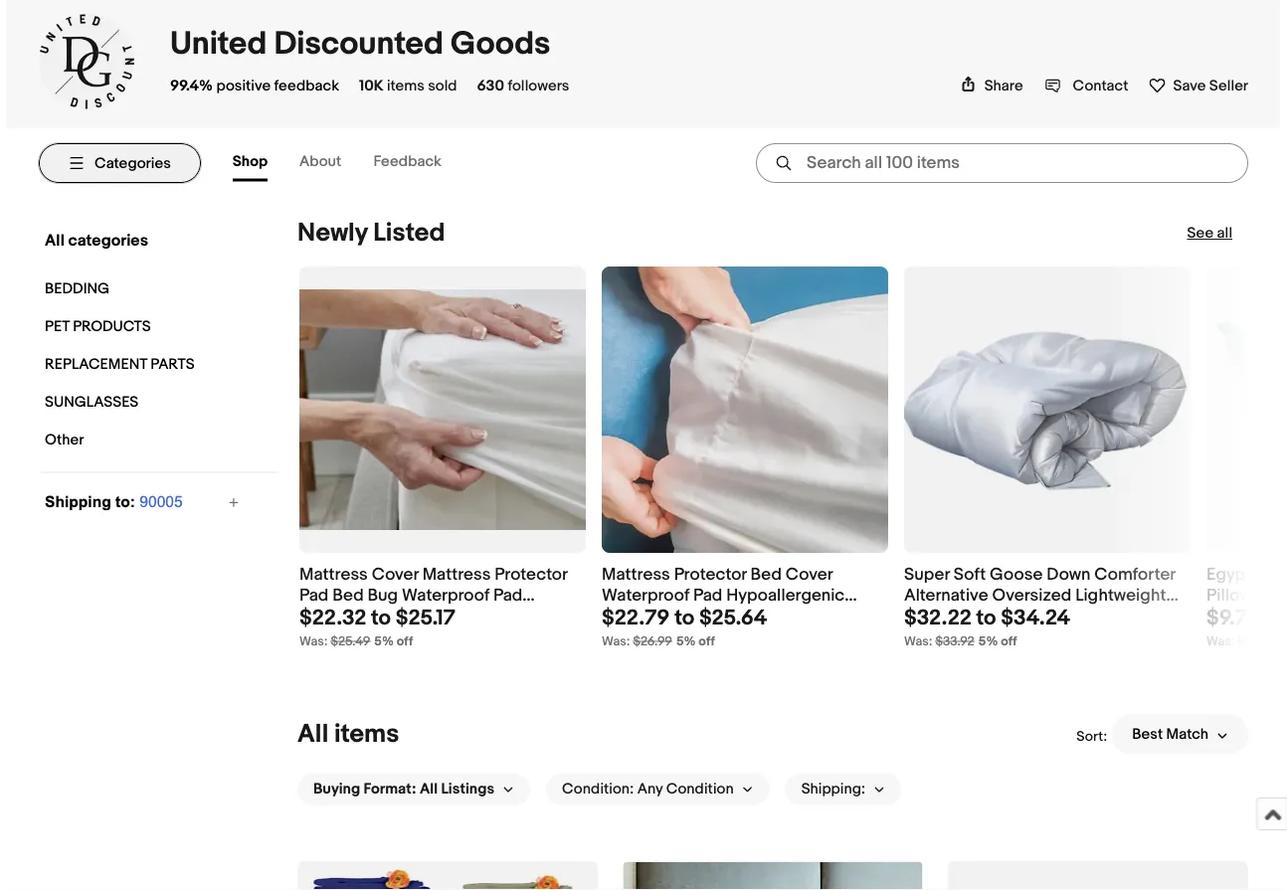 Task type: vqa. For each thing, say whether or not it's contained in the screenshot.


Task type: locate. For each thing, give the bounding box(es) containing it.
2 cover from the left
[[786, 565, 833, 586]]

5%
[[375, 635, 394, 650], [677, 635, 696, 650], [979, 635, 998, 650]]

cover
[[372, 565, 419, 586], [786, 565, 833, 586]]

bed left bug
[[333, 585, 364, 606]]

mattress up deep
[[602, 565, 671, 586]]

to down soft
[[977, 606, 997, 632]]

items for 10k
[[387, 77, 425, 95]]

$26.99
[[633, 635, 673, 650]]

0 horizontal spatial cover
[[372, 565, 419, 586]]

2 horizontal spatial mattress
[[602, 565, 671, 586]]

items
[[387, 77, 425, 95], [334, 719, 399, 750]]

0 horizontal spatial waterproof
[[402, 585, 490, 606]]

1 horizontal spatial cover
[[786, 565, 833, 586]]

off inside $22.32 to $25.17 was: $25.49 5% off
[[397, 635, 413, 650]]

to inside '$32.22 to $34.24 was: $33.92 5% off'
[[977, 606, 997, 632]]

items right 10k
[[387, 77, 425, 95]]

to right $22.79
[[675, 606, 695, 632]]

$9.74 was: $11.25
[[1207, 606, 1272, 650]]

1 to from the left
[[371, 606, 391, 632]]

pet
[[45, 318, 69, 336]]

protector inside mattress cover mattress protector pad bed bug waterproof pad hypoallergenic pad
[[495, 565, 568, 586]]

1 horizontal spatial protector
[[674, 565, 747, 586]]

hypoallergenic inside mattress protector bed cover waterproof pad hypoallergenic deep pocket all sizes
[[727, 585, 845, 606]]

2 horizontal spatial off
[[1001, 635, 1018, 650]]

2 protector from the left
[[674, 565, 747, 586]]

all inside mattress protector bed cover waterproof pad hypoallergenic deep pocket all sizes
[[707, 606, 727, 627]]

was: down deep
[[602, 635, 630, 650]]

was: inside $22.32 to $25.17 was: $25.49 5% off
[[300, 635, 328, 650]]

3 to from the left
[[977, 606, 997, 632]]

deep
[[602, 606, 645, 627]]

2 5% from the left
[[677, 635, 696, 650]]

1 horizontal spatial mattress
[[423, 565, 491, 586]]

5% down pocket
[[677, 635, 696, 650]]

best match
[[1133, 726, 1209, 744]]

0 horizontal spatial hypoallergenic
[[300, 606, 418, 627]]

630 followers
[[477, 77, 570, 95]]

2 mattress from the left
[[423, 565, 491, 586]]

was: inside the $22.79 to $25.64 was: $26.99 5% off
[[602, 635, 630, 650]]

0 horizontal spatial to
[[371, 606, 391, 632]]

1 cover from the left
[[372, 565, 419, 586]]

pet products link
[[40, 313, 234, 341]]

2 was: from the left
[[602, 635, 630, 650]]

1 waterproof from the left
[[402, 585, 490, 606]]

was: down $22.32
[[300, 635, 328, 650]]

was: for $22.32
[[300, 635, 328, 650]]

waterproof up $26.99
[[602, 585, 690, 606]]

all categories
[[45, 231, 148, 250]]

1 protector from the left
[[495, 565, 568, 586]]

to
[[371, 606, 391, 632], [675, 606, 695, 632], [977, 606, 997, 632]]

to for $32.22
[[977, 606, 997, 632]]

0 horizontal spatial 5%
[[375, 635, 394, 650]]

save seller
[[1174, 77, 1249, 95]]

5% for $25.64
[[677, 635, 696, 650]]

egyptian
[[1207, 565, 1275, 586]]

waterproof inside mattress cover mattress protector pad bed bug waterproof pad hypoallergenic pad
[[402, 585, 490, 606]]

bed sheet set 4 piece 1800 count egyptian comfort deep pocket hotel bed sheets : quick view image
[[299, 863, 597, 891], [949, 863, 1248, 891]]

off inside '$32.22 to $34.24 was: $33.92 5% off'
[[1001, 635, 1018, 650]]

4 piece bed sheet set 1800 count egyptian comfort deep pocket hotel bed sheets : quick view image
[[624, 863, 923, 891]]

off down $34.24 on the right
[[1001, 635, 1018, 650]]

to left $25.17
[[371, 606, 391, 632]]

goose
[[990, 565, 1043, 586]]

3 was: from the left
[[905, 635, 933, 650]]

pocket
[[649, 606, 703, 627]]

followers
[[508, 77, 570, 95]]

1 horizontal spatial off
[[699, 635, 715, 650]]

all right format:
[[420, 781, 438, 799]]

any
[[638, 781, 663, 799]]

shipping:
[[802, 781, 866, 799]]

$11.25
[[1238, 635, 1272, 650]]

share
[[985, 77, 1024, 95]]

items inside "tab panel"
[[334, 719, 399, 750]]

contact
[[1073, 77, 1129, 95]]

0 horizontal spatial bed sheet set 4 piece 1800 count egyptian comfort deep pocket hotel bed sheets : quick view image
[[299, 863, 597, 891]]

super soft goose down comforter alternative oversized lightweight white  : quick view image
[[905, 314, 1191, 506]]

5% inside $22.32 to $25.17 was: $25.49 5% off
[[375, 635, 394, 650]]

0 vertical spatial items
[[387, 77, 425, 95]]

10k items sold
[[359, 77, 457, 95]]

c
[[1279, 565, 1288, 586]]

shipping to: 90005
[[45, 493, 183, 511]]

1 horizontal spatial 5%
[[677, 635, 696, 650]]

was: inside '$32.22 to $34.24 was: $33.92 5% off'
[[905, 635, 933, 650]]

was: for $32.22
[[905, 635, 933, 650]]

shop
[[233, 153, 268, 171]]

bed
[[751, 565, 782, 586], [333, 585, 364, 606]]

mattress up $25.17
[[423, 565, 491, 586]]

1 bed sheet set 4 piece 1800 count egyptian comfort deep pocket hotel bed sheets : quick view image from the left
[[299, 863, 597, 891]]

0 horizontal spatial bed
[[333, 585, 364, 606]]

2 off from the left
[[699, 635, 715, 650]]

save
[[1174, 77, 1207, 95]]

united discounted goods image
[[39, 15, 134, 109]]

off for $25.64
[[699, 635, 715, 650]]

5% for $25.17
[[375, 635, 394, 650]]

1 horizontal spatial bed
[[751, 565, 782, 586]]

goods
[[451, 25, 551, 64]]

oversized
[[993, 585, 1072, 606]]

all left sizes
[[707, 606, 727, 627]]

$22.79
[[602, 606, 670, 632]]

see all
[[1188, 224, 1233, 242]]

best match button
[[1113, 715, 1249, 755]]

sizes
[[731, 606, 772, 627]]

1 mattress from the left
[[300, 565, 368, 586]]

to inside the $22.79 to $25.64 was: $26.99 5% off
[[675, 606, 695, 632]]

3 mattress from the left
[[602, 565, 671, 586]]

mattress up $22.32
[[300, 565, 368, 586]]

mattress protector bed cover waterproof pad hypoallergenic deep pocket all sizes : quick view image
[[602, 267, 889, 553]]

$33.92
[[936, 635, 975, 650]]

1 horizontal spatial hypoallergenic
[[727, 585, 845, 606]]

mattress
[[300, 565, 368, 586], [423, 565, 491, 586], [602, 565, 671, 586]]

0 horizontal spatial off
[[397, 635, 413, 650]]

all
[[1218, 224, 1233, 242]]

was: for $22.79
[[602, 635, 630, 650]]

bed up sizes
[[751, 565, 782, 586]]

feedback
[[274, 77, 339, 95]]

5% inside '$32.22 to $34.24 was: $33.92 5% off'
[[979, 635, 998, 650]]

items for all
[[334, 719, 399, 750]]

1 horizontal spatial waterproof
[[602, 585, 690, 606]]

to inside $22.32 to $25.17 was: $25.49 5% off
[[371, 606, 391, 632]]

protector
[[495, 565, 568, 586], [674, 565, 747, 586]]

tab panel
[[39, 198, 1288, 891]]

$22.32
[[300, 606, 367, 632]]

2 to from the left
[[675, 606, 695, 632]]

mattress inside mattress protector bed cover waterproof pad hypoallergenic deep pocket all sizes
[[602, 565, 671, 586]]

waterproof
[[402, 585, 490, 606], [602, 585, 690, 606]]

mattress cover mattress protector pad bed bug waterproof pad hypoallergenic pad : quick view image
[[300, 290, 586, 530]]

all
[[45, 231, 65, 250], [707, 606, 727, 627], [298, 719, 329, 750], [420, 781, 438, 799]]

$34.24
[[1001, 606, 1071, 632]]

3 off from the left
[[1001, 635, 1018, 650]]

condition
[[666, 781, 734, 799]]

cover inside mattress protector bed cover waterproof pad hypoallergenic deep pocket all sizes
[[786, 565, 833, 586]]

5% inside the $22.79 to $25.64 was: $26.99 5% off
[[677, 635, 696, 650]]

1 horizontal spatial to
[[675, 606, 695, 632]]

0 horizontal spatial mattress
[[300, 565, 368, 586]]

items up format:
[[334, 719, 399, 750]]

pad
[[300, 585, 329, 606], [494, 585, 523, 606], [694, 585, 723, 606], [422, 606, 451, 627]]

$32.22 to $34.24 was: $33.92 5% off
[[905, 606, 1071, 650]]

1 vertical spatial items
[[334, 719, 399, 750]]

1 was: from the left
[[300, 635, 328, 650]]

parts
[[151, 356, 195, 374]]

5% right $33.92
[[979, 635, 998, 650]]

was: down $9.74
[[1207, 635, 1236, 650]]

10k
[[359, 77, 384, 95]]

2 horizontal spatial to
[[977, 606, 997, 632]]

tab list
[[233, 145, 474, 182]]

$25.49
[[331, 635, 371, 650]]

egyptian cotton feel 1800 count pillow case set queen standard king pillowcase  : quick view image
[[1207, 282, 1288, 538]]

off down $25.64
[[699, 635, 715, 650]]

best
[[1133, 726, 1164, 744]]

protector inside mattress protector bed cover waterproof pad hypoallergenic deep pocket all sizes
[[674, 565, 747, 586]]

2 waterproof from the left
[[602, 585, 690, 606]]

2 horizontal spatial 5%
[[979, 635, 998, 650]]

90005
[[140, 493, 183, 511]]

was:
[[300, 635, 328, 650], [602, 635, 630, 650], [905, 635, 933, 650], [1207, 635, 1236, 650]]

4 was: from the left
[[1207, 635, 1236, 650]]

1 horizontal spatial bed sheet set 4 piece 1800 count egyptian comfort deep pocket hotel bed sheets : quick view image
[[949, 863, 1248, 891]]

was: down white
[[905, 635, 933, 650]]

sold
[[428, 77, 457, 95]]

3 5% from the left
[[979, 635, 998, 650]]

5% right $25.49
[[375, 635, 394, 650]]

share button
[[961, 77, 1024, 95]]

1 5% from the left
[[375, 635, 394, 650]]

$25.64
[[699, 606, 768, 632]]

sunglasses link
[[40, 389, 234, 416]]

1 off from the left
[[397, 635, 413, 650]]

0 horizontal spatial protector
[[495, 565, 568, 586]]

off inside the $22.79 to $25.64 was: $26.99 5% off
[[699, 635, 715, 650]]

waterproof right bug
[[402, 585, 490, 606]]

mattress protector bed cover waterproof pad hypoallergenic deep pocket all sizes
[[602, 565, 845, 627]]

off down $25.17
[[397, 635, 413, 650]]



Task type: describe. For each thing, give the bounding box(es) containing it.
united discounted goods
[[170, 25, 551, 64]]

see all link
[[757, 224, 1233, 258]]

positive
[[216, 77, 271, 95]]

all categories link
[[40, 226, 241, 255]]

bedding
[[45, 280, 110, 298]]

all inside popup button
[[420, 781, 438, 799]]

white
[[905, 606, 949, 627]]

categories
[[68, 231, 148, 250]]

cover inside mattress cover mattress protector pad bed bug waterproof pad hypoallergenic pad
[[372, 565, 419, 586]]

pad inside mattress protector bed cover waterproof pad hypoallergenic deep pocket all sizes
[[694, 585, 723, 606]]

mattress protector bed cover waterproof pad hypoallergenic deep pocket all sizes button
[[602, 565, 889, 627]]

bed inside mattress protector bed cover waterproof pad hypoallergenic deep pocket all sizes
[[751, 565, 782, 586]]

mattress for $22.32
[[300, 565, 368, 586]]

condition: any condition button
[[546, 774, 770, 806]]

united
[[170, 25, 267, 64]]

tab panel containing newly listed
[[39, 198, 1288, 891]]

hypoallergenic inside mattress cover mattress protector pad bed bug waterproof pad hypoallergenic pad
[[300, 606, 418, 627]]

5% for $34.24
[[979, 635, 998, 650]]

all up bedding at the top left
[[45, 231, 65, 250]]

replacement parts
[[45, 356, 195, 374]]

feedback
[[374, 153, 442, 171]]

was: inside $9.74 was: $11.25
[[1207, 635, 1236, 650]]

off for $34.24
[[1001, 635, 1018, 650]]

egyptian c button
[[1207, 565, 1288, 627]]

bed inside mattress cover mattress protector pad bed bug waterproof pad hypoallergenic pad
[[333, 585, 364, 606]]

soft
[[954, 565, 986, 586]]

mattress for $22.79
[[602, 565, 671, 586]]

buying
[[313, 781, 360, 799]]

$9.74
[[1207, 606, 1260, 632]]

bug
[[368, 585, 398, 606]]

super soft goose down comforter alternative oversized lightweight white button
[[905, 565, 1191, 627]]

replacement parts link
[[40, 351, 234, 379]]

united discounted goods link
[[170, 25, 551, 64]]

all up "buying"
[[298, 719, 329, 750]]

products
[[73, 318, 151, 336]]

lightweight
[[1076, 585, 1167, 606]]

99.4% positive feedback
[[170, 77, 339, 95]]

waterproof inside mattress protector bed cover waterproof pad hypoallergenic deep pocket all sizes
[[602, 585, 690, 606]]

Search all 100 items field
[[756, 143, 1249, 183]]

condition: any condition
[[562, 781, 734, 799]]

seller
[[1210, 77, 1249, 95]]

save seller button
[[1149, 73, 1249, 95]]

shipping: button
[[786, 774, 902, 806]]

buying format: all listings
[[313, 781, 495, 799]]

about
[[300, 153, 341, 171]]

discounted
[[274, 25, 444, 64]]

super soft goose down comforter alternative oversized lightweight white
[[905, 565, 1176, 627]]

to for $22.32
[[371, 606, 391, 632]]

off for $25.17
[[397, 635, 413, 650]]

contact link
[[1045, 77, 1129, 95]]

to for $22.79
[[675, 606, 695, 632]]

$32.22
[[905, 606, 972, 632]]

all items
[[298, 719, 399, 750]]

categories button
[[39, 143, 201, 183]]

down
[[1047, 565, 1091, 586]]

format:
[[364, 781, 417, 799]]

match
[[1167, 726, 1209, 744]]

to:
[[115, 493, 135, 511]]

pet products
[[45, 318, 151, 336]]

listings
[[441, 781, 495, 799]]

categories
[[95, 154, 171, 172]]

sunglasses
[[45, 394, 139, 411]]

sort:
[[1077, 729, 1108, 745]]

bedding link
[[40, 275, 234, 303]]

comforter
[[1095, 565, 1176, 586]]

$22.79 to $25.64 was: $26.99 5% off
[[602, 606, 768, 650]]

mattress cover mattress protector pad bed bug waterproof pad hypoallergenic pad button
[[300, 565, 586, 627]]

tab list containing shop
[[233, 145, 474, 182]]

newly listed
[[298, 218, 445, 249]]

see
[[1188, 224, 1214, 242]]

630
[[477, 77, 505, 95]]

newly
[[298, 218, 368, 249]]

listed
[[373, 218, 445, 249]]

2 bed sheet set 4 piece 1800 count egyptian comfort deep pocket hotel bed sheets : quick view image from the left
[[949, 863, 1248, 891]]

condition:
[[562, 781, 634, 799]]

buying format: all listings button
[[298, 774, 530, 806]]

$22.32 to $25.17 was: $25.49 5% off
[[300, 606, 456, 650]]

egyptian c
[[1207, 565, 1288, 627]]

other link
[[40, 426, 234, 454]]

shipping
[[45, 493, 111, 511]]

other
[[45, 431, 84, 449]]

alternative
[[905, 585, 989, 606]]

mattress cover mattress protector pad bed bug waterproof pad hypoallergenic pad
[[300, 565, 568, 627]]

super
[[905, 565, 950, 586]]

$25.17
[[396, 606, 456, 632]]



